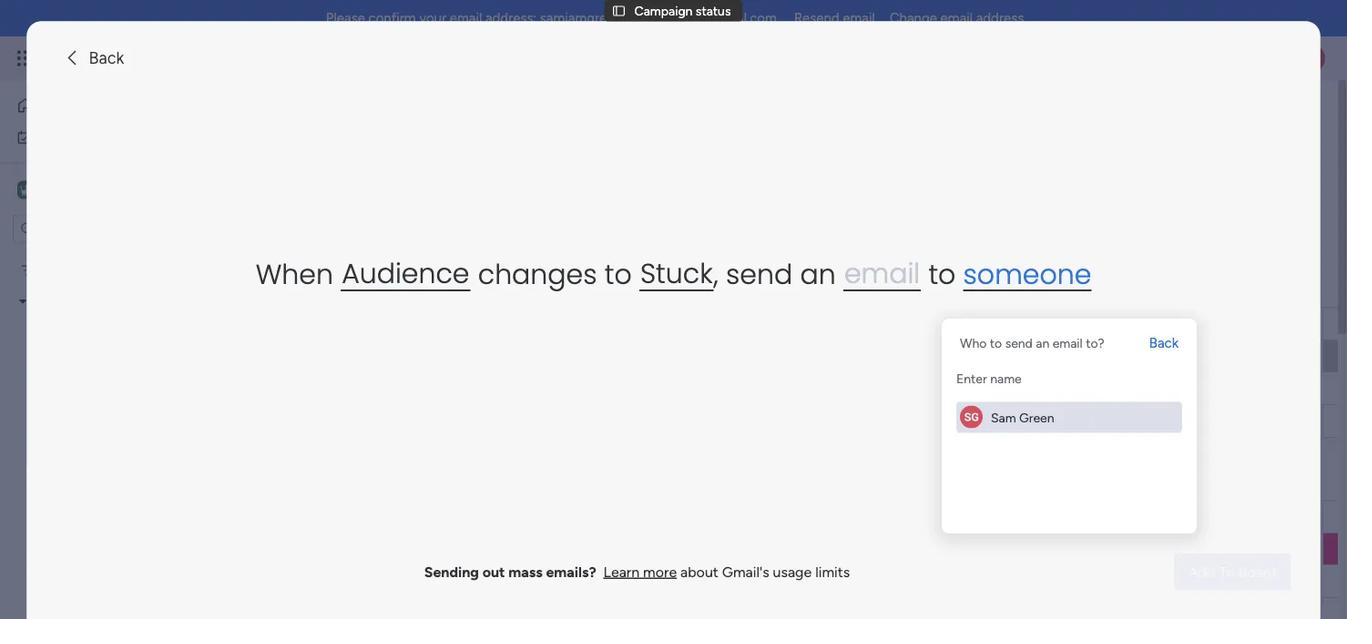 Task type: describe. For each thing, give the bounding box(es) containing it.
2 date from the top
[[1239, 509, 1265, 525]]

email marketing
[[33, 294, 124, 309]]

few tips to help you make the most of this template :)
[[313, 277, 761, 300]]

1 workspace image from the left
[[17, 180, 36, 200]]

address:
[[485, 10, 537, 26]]

usage
[[773, 563, 812, 581]]

of
[[613, 277, 629, 300]]

2 vertical spatial sending
[[424, 563, 479, 581]]

template
[[668, 277, 745, 300]]

sam green link
[[956, 402, 1182, 433]]

limits
[[815, 563, 850, 581]]

to right who
[[990, 335, 1002, 351]]

sending out mass emails? learn more about gmail's usage limits
[[424, 563, 850, 581]]

green
[[1019, 410, 1054, 425]]

2 sending date from the top
[[1189, 509, 1265, 525]]

Goal field
[[1020, 314, 1055, 334]]

back inside back button
[[89, 48, 124, 68]]

:)
[[749, 277, 761, 300]]

resend email link
[[794, 10, 875, 26]]

campaign status
[[634, 3, 731, 19]]

home
[[42, 98, 77, 113]]

0 vertical spatial sending
[[1189, 316, 1236, 332]]

send inside when audience changes to stuck , send an email to someone
[[726, 255, 793, 293]]

sam green
[[991, 410, 1054, 425]]

1 vertical spatial send
[[1005, 335, 1033, 351]]

1 sending date field from the top
[[1184, 314, 1269, 334]]

learn
[[603, 563, 640, 581]]

sam green image
[[1296, 44, 1325, 73]]

home button
[[11, 91, 196, 120]]

caret down image
[[19, 295, 26, 308]]

2 sending date field from the top
[[1184, 507, 1269, 527]]

to?
[[1086, 335, 1104, 351]]

your
[[419, 10, 446, 26]]

work
[[61, 129, 88, 145]]

email inside when audience changes to stuck , send an email to someone
[[844, 254, 920, 292]]

back link
[[1149, 335, 1179, 352]]

my
[[40, 129, 58, 145]]

this
[[633, 277, 664, 300]]

emails?
[[546, 563, 596, 581]]

more
[[643, 563, 677, 581]]

someone
[[963, 255, 1091, 293]]

audience
[[342, 254, 470, 292]]

select product image
[[16, 49, 35, 67]]

1 horizontal spatial back
[[1149, 335, 1179, 352]]

resend
[[794, 10, 839, 26]]

resend email
[[794, 10, 875, 26]]

most
[[566, 277, 609, 300]]

campaign
[[634, 3, 693, 19]]



Task type: vqa. For each thing, say whether or not it's contained in the screenshot.
bottom "monday"
no



Task type: locate. For each thing, give the bounding box(es) containing it.
mass
[[508, 563, 543, 581]]

to right tips
[[385, 277, 402, 300]]

back right to?
[[1149, 335, 1179, 352]]

1 vertical spatial sending date
[[1189, 509, 1265, 525]]

few
[[313, 277, 346, 300]]

0 vertical spatial an
[[800, 255, 836, 293]]

to left 'someone'
[[928, 255, 956, 293]]

change email address
[[890, 10, 1024, 26]]

1 vertical spatial date
[[1239, 509, 1265, 525]]

an down 'goal' field
[[1036, 335, 1049, 351]]

my work
[[40, 129, 88, 145]]

send right ,
[[726, 255, 793, 293]]

2 workspace image from the left
[[20, 180, 33, 200]]

who to send an email to?
[[960, 335, 1104, 351]]

send down 'goal' field
[[1005, 335, 1033, 351]]

help
[[406, 277, 443, 300]]

1 vertical spatial sending
[[1189, 509, 1236, 525]]

0 vertical spatial sending date
[[1189, 316, 1265, 332]]

to left this
[[605, 255, 632, 293]]

0 vertical spatial send
[[726, 255, 793, 293]]

,
[[714, 255, 718, 293]]

monday
[[81, 48, 144, 68]]

1 horizontal spatial send
[[1005, 335, 1033, 351]]

0 vertical spatial sending date field
[[1184, 314, 1269, 334]]

sam
[[991, 410, 1016, 425]]

0 horizontal spatial back
[[89, 48, 124, 68]]

send
[[726, 255, 793, 293], [1005, 335, 1033, 351]]

to inside "field"
[[385, 277, 402, 300]]

about
[[680, 563, 718, 581]]

email marketing list box
[[0, 251, 232, 619]]

0 vertical spatial back
[[89, 48, 124, 68]]

email
[[450, 10, 482, 26], [843, 10, 875, 26], [940, 10, 973, 26], [844, 254, 920, 292], [1053, 335, 1083, 351]]

an right :) at the right
[[800, 255, 836, 293]]

0 vertical spatial date
[[1239, 316, 1265, 332]]

who
[[960, 335, 987, 351]]

1 vertical spatial back
[[1149, 335, 1179, 352]]

gmail's
[[722, 563, 769, 581]]

tips
[[350, 277, 381, 300]]

when
[[256, 255, 333, 293]]

changes
[[478, 255, 597, 293]]

back button
[[56, 43, 131, 73]]

learn more link
[[603, 563, 677, 581]]

Sending date field
[[1184, 314, 1269, 334], [1184, 507, 1269, 527]]

make
[[482, 277, 530, 300]]

an
[[800, 255, 836, 293], [1036, 335, 1049, 351]]

marketing
[[67, 294, 124, 309]]

an inside when audience changes to stuck , send an email to someone
[[800, 255, 836, 293]]

confirm
[[368, 10, 416, 26]]

address
[[976, 10, 1024, 26]]

you
[[447, 277, 478, 300]]

out
[[482, 563, 505, 581]]

workspace image
[[17, 180, 36, 200], [20, 180, 33, 200]]

to
[[605, 255, 632, 293], [928, 255, 956, 293], [385, 277, 402, 300], [990, 335, 1002, 351]]

monday button
[[47, 35, 290, 82]]

samiamgreeneggsnham27@gmail.com
[[540, 10, 777, 26]]

change email address link
[[890, 10, 1024, 26]]

1 sending date from the top
[[1189, 316, 1265, 332]]

1 horizontal spatial an
[[1036, 335, 1049, 351]]

status
[[696, 3, 731, 19]]

when audience changes to stuck , send an email to someone
[[256, 254, 1091, 293]]

Few tips to help you make the most of this template :) field
[[309, 277, 766, 301]]

back up the home button
[[89, 48, 124, 68]]

stuck
[[640, 254, 713, 292]]

option
[[0, 254, 232, 258]]

0 horizontal spatial send
[[726, 255, 793, 293]]

please
[[326, 10, 365, 26]]

1 date from the top
[[1239, 316, 1265, 332]]

Search in workspace field
[[38, 219, 152, 240]]

goal
[[1024, 316, 1051, 332]]

my work button
[[11, 122, 196, 152]]

1 vertical spatial sending date field
[[1184, 507, 1269, 527]]

email
[[33, 294, 63, 309]]

the
[[534, 277, 561, 300]]

date
[[1239, 316, 1265, 332], [1239, 509, 1265, 525]]

None text field
[[949, 363, 1189, 395]]

sending
[[1189, 316, 1236, 332], [1189, 509, 1236, 525], [424, 563, 479, 581]]

change
[[890, 10, 937, 26]]

please confirm your email address: samiamgreeneggsnham27@gmail.com
[[326, 10, 777, 26]]

1 vertical spatial an
[[1036, 335, 1049, 351]]

back
[[89, 48, 124, 68], [1149, 335, 1179, 352]]

sending date
[[1189, 316, 1265, 332], [1189, 509, 1265, 525]]

Enter name text field
[[949, 363, 1189, 395]]

0 horizontal spatial an
[[800, 255, 836, 293]]



